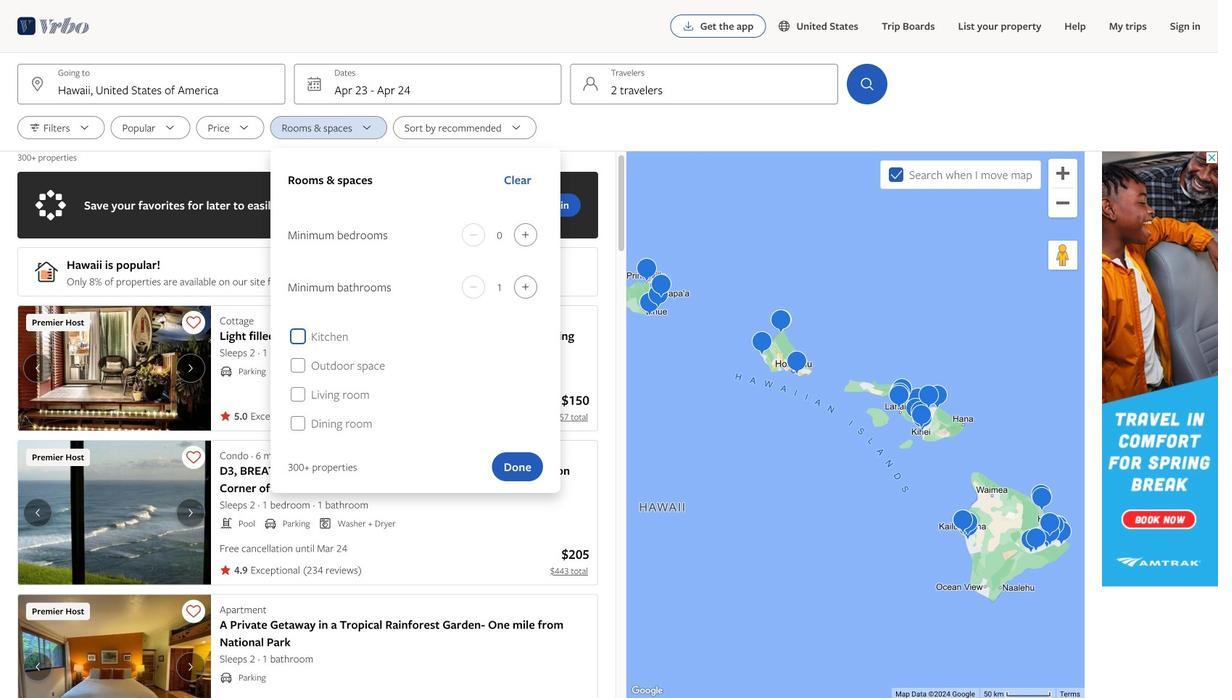 Task type: locate. For each thing, give the bounding box(es) containing it.
0 vertical spatial small image
[[220, 365, 233, 378]]

vrbo logo image
[[17, 15, 89, 38]]

small image right show next image for light filled small-scale apartment in a tropical neighborhood setting
[[220, 365, 233, 378]]

search image
[[859, 75, 876, 93]]

small image
[[220, 365, 233, 378], [220, 671, 233, 684]]

increase bedrooms image
[[517, 229, 534, 241]]

waves from the alcove window image
[[17, 440, 211, 586]]

show next image for a private getaway in a tropical rainforest garden- one mile from national park image
[[182, 661, 199, 673]]

xsmall image
[[220, 410, 231, 422], [220, 564, 231, 576]]

1 xsmall image from the top
[[220, 410, 231, 422]]

1 small image from the top
[[220, 365, 233, 378]]

1 vertical spatial xsmall image
[[220, 564, 231, 576]]

show previous image for d3, breathtaking views from all windows!! private end unit on corner of bluff! image
[[29, 507, 46, 519]]

small image right show next image for a private getaway in a tropical rainforest garden- one mile from national park
[[220, 671, 233, 684]]

google image
[[630, 684, 665, 698]]

0 vertical spatial xsmall image
[[220, 410, 231, 422]]

1 vertical spatial small image
[[220, 671, 233, 684]]

2 small image from the top
[[220, 671, 233, 684]]

small image
[[778, 20, 797, 33], [220, 517, 233, 530], [264, 517, 277, 530], [319, 517, 332, 530]]



Task type: vqa. For each thing, say whether or not it's contained in the screenshot.
the provide
no



Task type: describe. For each thing, give the bounding box(es) containing it.
decrease bedrooms image
[[465, 229, 482, 241]]

map region
[[627, 152, 1085, 698]]

download the app button image
[[683, 20, 694, 32]]

show previous image for a private getaway in a tropical rainforest garden- one mile from national park image
[[29, 661, 46, 673]]

room image
[[17, 594, 211, 698]]

show next image for d3, breathtaking views from all windows!! private end unit on corner of bluff! image
[[182, 507, 199, 519]]

small image for show next image for light filled small-scale apartment in a tropical neighborhood setting
[[220, 365, 233, 378]]

decrease bathrooms image
[[465, 281, 482, 293]]

nighttime view of entry. solar lights on patio and string lights in yard image
[[17, 305, 211, 431]]

show next image for light filled small-scale apartment in a tropical neighborhood setting image
[[182, 363, 199, 374]]

show previous image for light filled small-scale apartment in a tropical neighborhood setting image
[[29, 363, 46, 374]]

small image for show next image for a private getaway in a tropical rainforest garden- one mile from national park
[[220, 671, 233, 684]]

increase bathrooms image
[[517, 281, 534, 293]]

2 xsmall image from the top
[[220, 564, 231, 576]]



